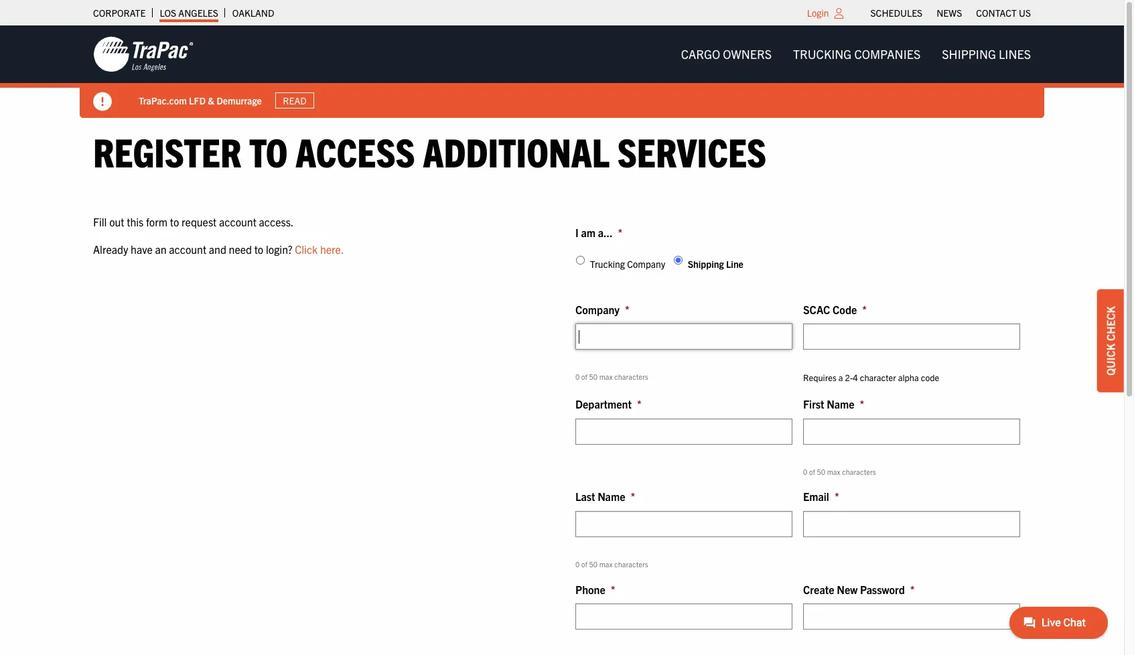 Task type: describe. For each thing, give the bounding box(es) containing it.
1 horizontal spatial company
[[627, 258, 666, 270]]

i
[[576, 226, 579, 239]]

* right phone
[[611, 583, 616, 596]]

trucking for trucking companies
[[794, 46, 852, 62]]

contact
[[977, 7, 1017, 19]]

* right 'password'
[[911, 583, 915, 596]]

shipping line
[[688, 258, 744, 270]]

* down the requires a 2-4 character alpha code
[[860, 398, 865, 411]]

create new password *
[[804, 583, 915, 596]]

us
[[1019, 7, 1031, 19]]

login link
[[807, 7, 829, 19]]

characters for first name *
[[843, 467, 876, 476]]

0 vertical spatial account
[[219, 215, 257, 228]]

request
[[182, 215, 217, 228]]

access.
[[259, 215, 294, 228]]

quick
[[1105, 344, 1118, 376]]

department *
[[576, 398, 642, 411]]

register to access additional services main content
[[80, 127, 1045, 655]]

none password field inside register to access additional services 'main content'
[[804, 604, 1021, 630]]

check
[[1105, 306, 1118, 341]]

* right last
[[631, 490, 636, 504]]

requires
[[804, 372, 837, 384]]

contact us link
[[977, 3, 1031, 22]]

schedules
[[871, 7, 923, 19]]

* right the code
[[863, 303, 867, 316]]

password
[[861, 583, 905, 596]]

news
[[937, 7, 963, 19]]

trapac.com
[[139, 94, 187, 106]]

los
[[160, 7, 176, 19]]

menu bar inside banner
[[671, 41, 1042, 68]]

name for first name
[[827, 398, 855, 411]]

read
[[283, 95, 307, 107]]

department
[[576, 398, 632, 411]]

contact us
[[977, 7, 1031, 19]]

50 for first
[[817, 467, 826, 476]]

new
[[837, 583, 858, 596]]

register
[[93, 127, 242, 176]]

corporate
[[93, 7, 146, 19]]

max for last
[[600, 560, 613, 569]]

of for last
[[582, 560, 588, 569]]

of for first
[[810, 467, 816, 476]]

email *
[[804, 490, 840, 504]]

login
[[807, 7, 829, 19]]

register to access additional services
[[93, 127, 767, 176]]

light image
[[835, 8, 844, 19]]

create
[[804, 583, 835, 596]]

Shipping Line radio
[[674, 256, 683, 265]]

services
[[618, 127, 767, 176]]

have
[[131, 243, 153, 256]]

out
[[109, 215, 124, 228]]

email
[[804, 490, 830, 504]]

trucking companies link
[[783, 41, 932, 68]]

access
[[296, 127, 415, 176]]

50 for last
[[589, 560, 598, 569]]

scac code *
[[804, 303, 867, 316]]

last name *
[[576, 490, 636, 504]]

max for first
[[827, 467, 841, 476]]

1 vertical spatial to
[[170, 215, 179, 228]]

companies
[[855, 46, 921, 62]]

0 vertical spatial to
[[249, 127, 288, 176]]

owners
[[723, 46, 772, 62]]

click here. link
[[295, 243, 344, 256]]

* right a...
[[618, 226, 623, 239]]

oakland link
[[232, 3, 274, 22]]

here.
[[320, 243, 344, 256]]

trucking company
[[590, 258, 666, 270]]

an
[[155, 243, 167, 256]]

fill out this form to request account access.
[[93, 215, 294, 228]]

company *
[[576, 303, 630, 316]]

scac
[[804, 303, 831, 316]]

news link
[[937, 3, 963, 22]]



Task type: vqa. For each thing, say whether or not it's contained in the screenshot.
the Please related to our
no



Task type: locate. For each thing, give the bounding box(es) containing it.
account
[[219, 215, 257, 228], [169, 243, 207, 256]]

account up need
[[219, 215, 257, 228]]

1 vertical spatial of
[[810, 467, 816, 476]]

0 horizontal spatial account
[[169, 243, 207, 256]]

first
[[804, 398, 825, 411]]

0 horizontal spatial name
[[598, 490, 626, 504]]

0 for company
[[576, 372, 580, 382]]

schedules link
[[871, 3, 923, 22]]

1 vertical spatial 0
[[804, 467, 808, 476]]

line
[[726, 258, 744, 270]]

50 up email *
[[817, 467, 826, 476]]

0 vertical spatial 0
[[576, 372, 580, 382]]

0 up phone
[[576, 560, 580, 569]]

shipping for shipping lines
[[943, 46, 997, 62]]

trucking for trucking company
[[590, 258, 625, 270]]

menu bar containing schedules
[[864, 3, 1039, 22]]

trucking down login link at the right top
[[794, 46, 852, 62]]

0 vertical spatial menu bar
[[864, 3, 1039, 22]]

this
[[127, 215, 144, 228]]

already have an account and need to login? click here.
[[93, 243, 344, 256]]

1 vertical spatial 0 of 50 max characters
[[804, 467, 876, 476]]

max for company
[[600, 372, 613, 382]]

None text field
[[804, 324, 1021, 350], [576, 419, 793, 445], [576, 511, 793, 538], [804, 511, 1021, 538], [804, 324, 1021, 350], [576, 419, 793, 445], [576, 511, 793, 538], [804, 511, 1021, 538]]

1 horizontal spatial account
[[219, 215, 257, 228]]

shipping right shipping line option
[[688, 258, 724, 270]]

shipping down news link
[[943, 46, 997, 62]]

of for company
[[582, 372, 588, 382]]

menu bar containing cargo owners
[[671, 41, 1042, 68]]

quick check link
[[1098, 290, 1125, 393]]

max up email *
[[827, 467, 841, 476]]

1 vertical spatial account
[[169, 243, 207, 256]]

0 of 50 max characters
[[576, 372, 649, 382], [804, 467, 876, 476], [576, 560, 649, 569]]

account right the an
[[169, 243, 207, 256]]

0 vertical spatial characters
[[615, 372, 649, 382]]

max
[[600, 372, 613, 382], [827, 467, 841, 476], [600, 560, 613, 569]]

&
[[208, 94, 214, 106]]

0 vertical spatial name
[[827, 398, 855, 411]]

login?
[[266, 243, 293, 256]]

of up department
[[582, 372, 588, 382]]

characters for last name *
[[615, 560, 649, 569]]

a
[[839, 372, 843, 384]]

0 for last name
[[576, 560, 580, 569]]

0 of 50 max characters up phone *
[[576, 560, 649, 569]]

and
[[209, 243, 226, 256]]

1 vertical spatial trucking
[[590, 258, 625, 270]]

requires a 2-4 character alpha code
[[804, 372, 940, 384]]

1 vertical spatial company
[[576, 303, 620, 316]]

max up department
[[600, 372, 613, 382]]

lines
[[999, 46, 1031, 62]]

0 for first name
[[804, 467, 808, 476]]

0 up department
[[576, 372, 580, 382]]

name right last
[[598, 490, 626, 504]]

last
[[576, 490, 596, 504]]

trapac.com lfd & demurrage
[[139, 94, 262, 106]]

0 of 50 max characters up department * at the bottom of page
[[576, 372, 649, 382]]

code
[[833, 303, 857, 316]]

oakland
[[232, 7, 274, 19]]

shipping lines
[[943, 46, 1031, 62]]

0 vertical spatial 50
[[589, 372, 598, 382]]

0 vertical spatial company
[[627, 258, 666, 270]]

cargo owners
[[681, 46, 772, 62]]

character
[[860, 372, 897, 384]]

trucking inside register to access additional services 'main content'
[[590, 258, 625, 270]]

2 vertical spatial 50
[[589, 560, 598, 569]]

code
[[921, 372, 940, 384]]

los angeles image
[[93, 36, 194, 73]]

to down the read
[[249, 127, 288, 176]]

2 vertical spatial characters
[[615, 560, 649, 569]]

phone *
[[576, 583, 616, 596]]

1 vertical spatial shipping
[[688, 258, 724, 270]]

2 vertical spatial 0 of 50 max characters
[[576, 560, 649, 569]]

angeles
[[179, 7, 218, 19]]

of up phone
[[582, 560, 588, 569]]

to right form
[[170, 215, 179, 228]]

of up email
[[810, 467, 816, 476]]

already
[[93, 243, 128, 256]]

trucking inside 'link'
[[794, 46, 852, 62]]

solid image
[[93, 92, 112, 111]]

4
[[853, 372, 858, 384]]

2 vertical spatial max
[[600, 560, 613, 569]]

1 vertical spatial characters
[[843, 467, 876, 476]]

los angeles
[[160, 7, 218, 19]]

50
[[589, 372, 598, 382], [817, 467, 826, 476], [589, 560, 598, 569]]

to right need
[[254, 243, 264, 256]]

banner containing cargo owners
[[0, 25, 1135, 118]]

50 for company
[[589, 372, 598, 382]]

shipping for shipping line
[[688, 258, 724, 270]]

los angeles link
[[160, 3, 218, 22]]

2-
[[845, 372, 853, 384]]

0 of 50 max characters for last name
[[576, 560, 649, 569]]

menu bar
[[864, 3, 1039, 22], [671, 41, 1042, 68]]

name for last name
[[598, 490, 626, 504]]

shipping lines link
[[932, 41, 1042, 68]]

corporate link
[[93, 3, 146, 22]]

alpha
[[899, 372, 919, 384]]

None password field
[[804, 604, 1021, 630]]

Trucking Company radio
[[576, 256, 585, 265]]

read link
[[275, 92, 314, 109]]

50 up phone *
[[589, 560, 598, 569]]

0 horizontal spatial company
[[576, 303, 620, 316]]

* right email
[[835, 490, 840, 504]]

2 vertical spatial 0
[[576, 560, 580, 569]]

0 up email
[[804, 467, 808, 476]]

max up phone *
[[600, 560, 613, 569]]

characters for company *
[[615, 372, 649, 382]]

0 vertical spatial max
[[600, 372, 613, 382]]

fill
[[93, 215, 107, 228]]

1 horizontal spatial shipping
[[943, 46, 997, 62]]

shipping
[[943, 46, 997, 62], [688, 258, 724, 270]]

trucking companies
[[794, 46, 921, 62]]

None text field
[[576, 324, 793, 350], [804, 419, 1021, 445], [576, 604, 793, 630], [576, 324, 793, 350], [804, 419, 1021, 445], [576, 604, 793, 630]]

0 horizontal spatial trucking
[[590, 258, 625, 270]]

to
[[249, 127, 288, 176], [170, 215, 179, 228], [254, 243, 264, 256]]

2 vertical spatial of
[[582, 560, 588, 569]]

of
[[582, 372, 588, 382], [810, 467, 816, 476], [582, 560, 588, 569]]

1 horizontal spatial name
[[827, 398, 855, 411]]

form
[[146, 215, 168, 228]]

characters
[[615, 372, 649, 382], [843, 467, 876, 476], [615, 560, 649, 569]]

50 up department
[[589, 372, 598, 382]]

a...
[[598, 226, 613, 239]]

phone
[[576, 583, 606, 596]]

0 of 50 max characters for company
[[576, 372, 649, 382]]

company left shipping line option
[[627, 258, 666, 270]]

trucking right trucking company option
[[590, 258, 625, 270]]

0 of 50 max characters up email *
[[804, 467, 876, 476]]

0
[[576, 372, 580, 382], [804, 467, 808, 476], [576, 560, 580, 569]]

need
[[229, 243, 252, 256]]

cargo
[[681, 46, 721, 62]]

lfd
[[189, 94, 206, 106]]

0 vertical spatial shipping
[[943, 46, 997, 62]]

shipping inside register to access additional services 'main content'
[[688, 258, 724, 270]]

name down a
[[827, 398, 855, 411]]

1 vertical spatial menu bar
[[671, 41, 1042, 68]]

click
[[295, 243, 318, 256]]

cargo owners link
[[671, 41, 783, 68]]

0 horizontal spatial shipping
[[688, 258, 724, 270]]

banner
[[0, 25, 1135, 118]]

quick check
[[1105, 306, 1118, 376]]

company down trucking company option
[[576, 303, 620, 316]]

0 vertical spatial trucking
[[794, 46, 852, 62]]

i am a... *
[[576, 226, 623, 239]]

additional
[[423, 127, 610, 176]]

1 vertical spatial max
[[827, 467, 841, 476]]

0 vertical spatial of
[[582, 372, 588, 382]]

* right department
[[637, 398, 642, 411]]

first name *
[[804, 398, 865, 411]]

0 vertical spatial 0 of 50 max characters
[[576, 372, 649, 382]]

trucking
[[794, 46, 852, 62], [590, 258, 625, 270]]

2 vertical spatial to
[[254, 243, 264, 256]]

am
[[581, 226, 596, 239]]

0 of 50 max characters for first name
[[804, 467, 876, 476]]

demurrage
[[217, 94, 262, 106]]

1 vertical spatial name
[[598, 490, 626, 504]]

company
[[627, 258, 666, 270], [576, 303, 620, 316]]

1 vertical spatial 50
[[817, 467, 826, 476]]

* down trucking company
[[625, 303, 630, 316]]

1 horizontal spatial trucking
[[794, 46, 852, 62]]

*
[[618, 226, 623, 239], [625, 303, 630, 316], [863, 303, 867, 316], [637, 398, 642, 411], [860, 398, 865, 411], [631, 490, 636, 504], [835, 490, 840, 504], [611, 583, 616, 596], [911, 583, 915, 596]]



